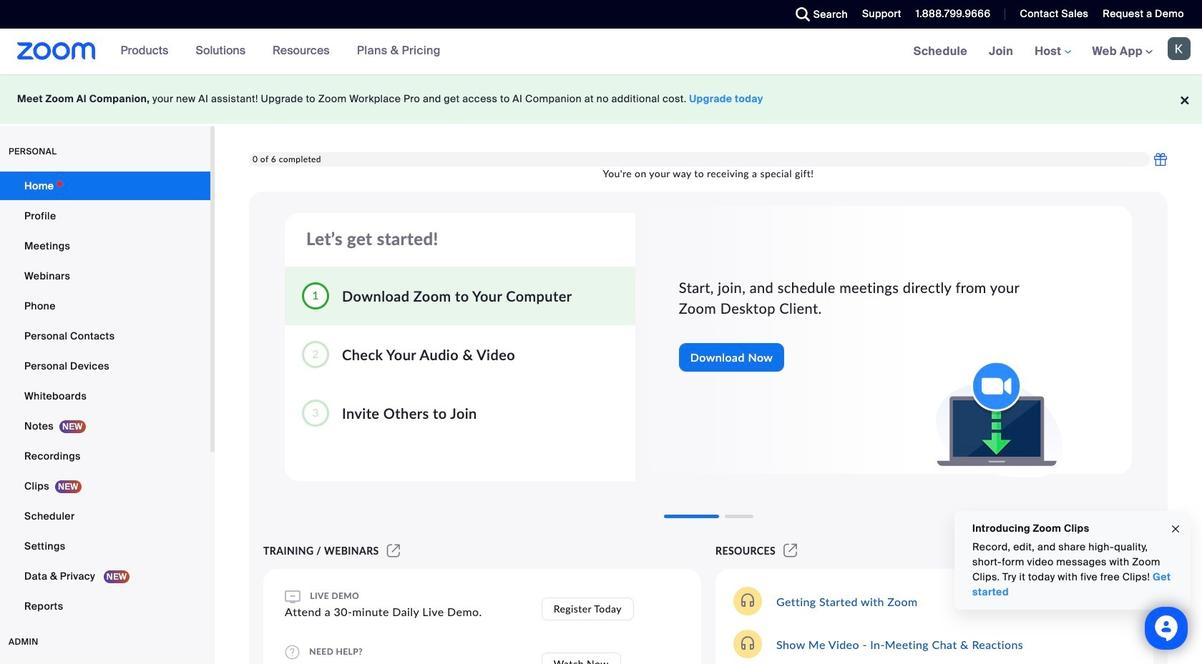 Task type: describe. For each thing, give the bounding box(es) containing it.
profile picture image
[[1168, 37, 1191, 60]]

close image
[[1170, 521, 1181, 538]]

product information navigation
[[110, 29, 451, 74]]

meetings navigation
[[903, 29, 1202, 75]]

window new image
[[781, 545, 800, 557]]



Task type: vqa. For each thing, say whether or not it's contained in the screenshot.
product information Navigation
yes



Task type: locate. For each thing, give the bounding box(es) containing it.
window new image
[[385, 545, 402, 557]]

zoom logo image
[[17, 42, 96, 60]]

banner
[[0, 29, 1202, 75]]

personal menu menu
[[0, 172, 210, 623]]

footer
[[0, 74, 1202, 124]]



